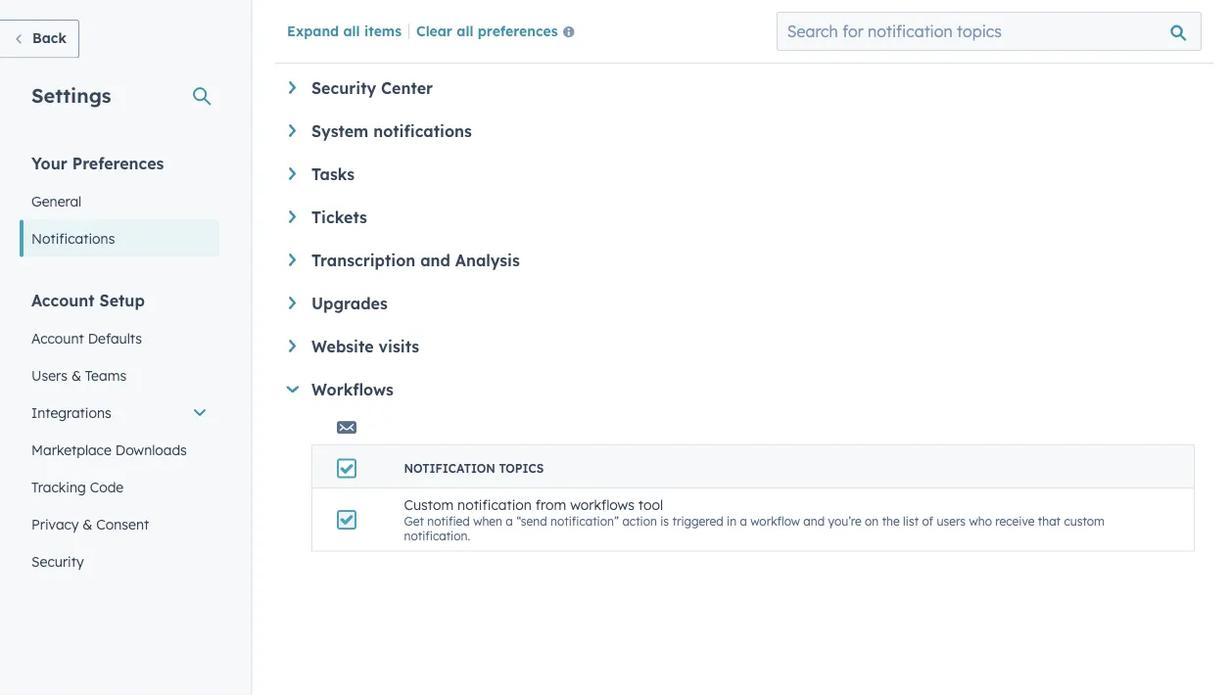 Task type: vqa. For each thing, say whether or not it's contained in the screenshot.
1
no



Task type: describe. For each thing, give the bounding box(es) containing it.
expand all items
[[287, 22, 402, 39]]

notifications
[[374, 122, 472, 142]]

notification"
[[551, 514, 619, 529]]

setup
[[99, 291, 145, 310]]

Search for notification topics search field
[[777, 12, 1202, 51]]

tasks
[[312, 165, 355, 185]]

items
[[364, 22, 402, 39]]

general link
[[20, 183, 219, 220]]

of
[[923, 514, 934, 529]]

teams
[[85, 367, 126, 384]]

transcription
[[312, 251, 416, 271]]

defaults
[[88, 330, 142, 347]]

tracking
[[31, 479, 86, 496]]

integrations button
[[20, 394, 219, 432]]

consent
[[96, 516, 149, 533]]

action
[[623, 514, 657, 529]]

from
[[536, 497, 567, 514]]

workflow
[[751, 514, 801, 529]]

caret image for upgrades
[[289, 297, 296, 310]]

upgrades button
[[289, 294, 1195, 314]]

caret image for workflows
[[286, 387, 299, 394]]

system
[[312, 122, 369, 142]]

account setup element
[[20, 290, 219, 581]]

back
[[32, 29, 67, 47]]

clear
[[416, 22, 453, 39]]

integrations
[[31, 404, 111, 421]]

workflows
[[312, 381, 394, 400]]

privacy & consent link
[[20, 506, 219, 543]]

is
[[661, 514, 669, 529]]

tracking code
[[31, 479, 124, 496]]

transcription and analysis
[[312, 251, 520, 271]]

users & teams link
[[20, 357, 219, 394]]

center
[[381, 79, 433, 98]]

security for security center
[[312, 79, 376, 98]]

clear all preferences
[[416, 22, 558, 39]]

your
[[31, 153, 67, 173]]

preferences
[[478, 22, 558, 39]]

your preferences
[[31, 153, 164, 173]]

tickets button
[[289, 208, 1195, 228]]

security center button
[[289, 79, 1195, 98]]

notifications link
[[20, 220, 219, 257]]

workflows button
[[286, 381, 1195, 400]]

settings
[[31, 83, 111, 107]]

notifications
[[31, 230, 115, 247]]

get
[[404, 514, 424, 529]]

users
[[31, 367, 68, 384]]

account for account setup
[[31, 291, 95, 310]]

system notifications
[[312, 122, 472, 142]]

and inside the custom notification from workflows tool get notified when a "send notification" action is triggered in a workflow and you're on the list of users who receive that custom notification.
[[804, 514, 825, 529]]

caret image for transcription and analysis
[[289, 254, 296, 267]]

caret image
[[289, 341, 296, 353]]

back link
[[0, 20, 79, 58]]

downloads
[[115, 441, 187, 459]]

website visits
[[312, 338, 420, 357]]

tool
[[639, 497, 663, 514]]

topics
[[499, 462, 544, 477]]

"send
[[517, 514, 547, 529]]

custom
[[404, 497, 454, 514]]

users & teams
[[31, 367, 126, 384]]

who
[[970, 514, 993, 529]]

notification topics
[[404, 462, 544, 477]]

tasks button
[[289, 165, 1195, 185]]

website
[[312, 338, 374, 357]]

2 a from the left
[[740, 514, 748, 529]]

account setup
[[31, 291, 145, 310]]

marketplace
[[31, 441, 112, 459]]

notification
[[404, 462, 496, 477]]

list
[[904, 514, 919, 529]]

caret image for system notifications
[[289, 125, 296, 138]]

& for users
[[71, 367, 81, 384]]

you're
[[828, 514, 862, 529]]

transcription and analysis button
[[289, 251, 1195, 271]]

security for security
[[31, 553, 84, 570]]

notification
[[458, 497, 532, 514]]



Task type: locate. For each thing, give the bounding box(es) containing it.
1 horizontal spatial a
[[740, 514, 748, 529]]

receive
[[996, 514, 1035, 529]]

all right clear
[[457, 22, 474, 39]]

1 vertical spatial account
[[31, 330, 84, 347]]

caret image left tickets
[[289, 211, 296, 224]]

account up account defaults
[[31, 291, 95, 310]]

1 horizontal spatial security
[[312, 79, 376, 98]]

custom
[[1065, 514, 1105, 529]]

2 account from the top
[[31, 330, 84, 347]]

1 vertical spatial &
[[83, 516, 92, 533]]

account defaults link
[[20, 320, 219, 357]]

users
[[937, 514, 966, 529]]

caret image left "system"
[[289, 125, 296, 138]]

caret image inside upgrades dropdown button
[[289, 297, 296, 310]]

0 vertical spatial security
[[312, 79, 376, 98]]

privacy & consent
[[31, 516, 149, 533]]

security center
[[312, 79, 433, 98]]

1 a from the left
[[506, 514, 513, 529]]

1 vertical spatial security
[[31, 553, 84, 570]]

that
[[1038, 514, 1061, 529]]

caret image inside security center 'dropdown button'
[[289, 82, 296, 94]]

caret image left "tasks"
[[289, 168, 296, 181]]

and
[[421, 251, 451, 271], [804, 514, 825, 529]]

in
[[727, 514, 737, 529]]

your preferences element
[[20, 152, 219, 257]]

marketplace downloads link
[[20, 432, 219, 469]]

and left analysis
[[421, 251, 451, 271]]

marketplace downloads
[[31, 441, 187, 459]]

0 horizontal spatial &
[[71, 367, 81, 384]]

1 horizontal spatial &
[[83, 516, 92, 533]]

general
[[31, 193, 82, 210]]

all left items
[[343, 22, 360, 39]]

all inside clear all preferences button
[[457, 22, 474, 39]]

caret image
[[289, 82, 296, 94], [289, 125, 296, 138], [289, 168, 296, 181], [289, 211, 296, 224], [289, 254, 296, 267], [289, 297, 296, 310], [286, 387, 299, 394]]

a right when
[[506, 514, 513, 529]]

system notifications button
[[289, 122, 1195, 142]]

clear all preferences button
[[416, 20, 583, 44]]

a right in
[[740, 514, 748, 529]]

and left you're
[[804, 514, 825, 529]]

account
[[31, 291, 95, 310], [31, 330, 84, 347]]

2 all from the left
[[457, 22, 474, 39]]

0 horizontal spatial and
[[421, 251, 451, 271]]

0 vertical spatial account
[[31, 291, 95, 310]]

& inside users & teams link
[[71, 367, 81, 384]]

0 vertical spatial &
[[71, 367, 81, 384]]

all for clear
[[457, 22, 474, 39]]

1 vertical spatial and
[[804, 514, 825, 529]]

all
[[343, 22, 360, 39], [457, 22, 474, 39]]

security up "system"
[[312, 79, 376, 98]]

0 vertical spatial and
[[421, 251, 451, 271]]

account defaults
[[31, 330, 142, 347]]

workflows
[[570, 497, 635, 514]]

analysis
[[455, 251, 520, 271]]

account up users
[[31, 330, 84, 347]]

0 horizontal spatial security
[[31, 553, 84, 570]]

privacy
[[31, 516, 79, 533]]

caret image inside tickets dropdown button
[[289, 211, 296, 224]]

a
[[506, 514, 513, 529], [740, 514, 748, 529]]

caret image for tickets
[[289, 211, 296, 224]]

security
[[312, 79, 376, 98], [31, 553, 84, 570]]

caret image for tasks
[[289, 168, 296, 181]]

& inside privacy & consent link
[[83, 516, 92, 533]]

1 horizontal spatial and
[[804, 514, 825, 529]]

security inside security link
[[31, 553, 84, 570]]

1 horizontal spatial all
[[457, 22, 474, 39]]

code
[[90, 479, 124, 496]]

expand all items button
[[287, 22, 402, 39]]

preferences
[[72, 153, 164, 173]]

0 horizontal spatial all
[[343, 22, 360, 39]]

caret image inside workflows dropdown button
[[286, 387, 299, 394]]

caret image for security center
[[289, 82, 296, 94]]

account for account defaults
[[31, 330, 84, 347]]

caret image inside system notifications dropdown button
[[289, 125, 296, 138]]

upgrades
[[312, 294, 388, 314]]

0 horizontal spatial a
[[506, 514, 513, 529]]

1 all from the left
[[343, 22, 360, 39]]

notification.
[[404, 529, 470, 544]]

caret image inside 'transcription and analysis' dropdown button
[[289, 254, 296, 267]]

tracking code link
[[20, 469, 219, 506]]

website visits button
[[289, 338, 1195, 357]]

tickets
[[312, 208, 367, 228]]

caret image up caret image
[[289, 297, 296, 310]]

& right users
[[71, 367, 81, 384]]

expand
[[287, 22, 339, 39]]

all for expand
[[343, 22, 360, 39]]

notified
[[427, 514, 470, 529]]

visits
[[379, 338, 420, 357]]

when
[[473, 514, 503, 529]]

&
[[71, 367, 81, 384], [83, 516, 92, 533]]

1 account from the top
[[31, 291, 95, 310]]

security down privacy
[[31, 553, 84, 570]]

the
[[882, 514, 900, 529]]

& for privacy
[[83, 516, 92, 533]]

caret image down caret image
[[286, 387, 299, 394]]

on
[[865, 514, 879, 529]]

& right privacy
[[83, 516, 92, 533]]

custom notification from workflows tool get notified when a "send notification" action is triggered in a workflow and you're on the list of users who receive that custom notification.
[[404, 497, 1105, 544]]

triggered
[[673, 514, 724, 529]]

security link
[[20, 543, 219, 581]]

caret image down expand
[[289, 82, 296, 94]]

caret image inside the tasks dropdown button
[[289, 168, 296, 181]]

caret image left transcription
[[289, 254, 296, 267]]



